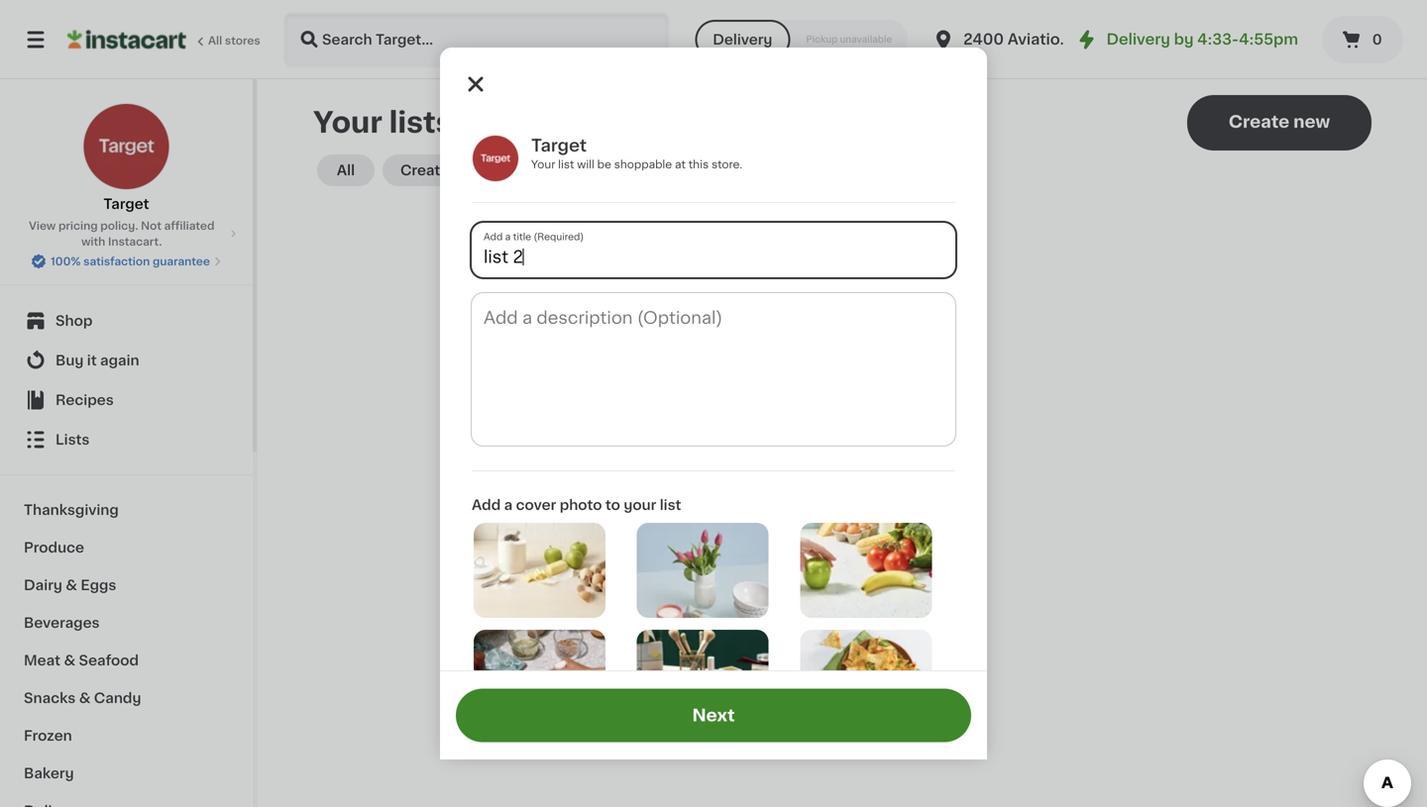 Task type: vqa. For each thing, say whether or not it's contained in the screenshot.
Your within the TARGET YOUR LIST WILL BE SHOPPABLE AT THIS STORE.
yes



Task type: locate. For each thing, give the bounding box(es) containing it.
& for snacks
[[79, 692, 91, 706]]

be
[[597, 159, 611, 170], [862, 433, 880, 447]]

all stores
[[208, 35, 260, 46]]

1 lists from the left
[[55, 433, 90, 447]]

1 vertical spatial by
[[462, 164, 480, 177]]

by inside "link"
[[1174, 32, 1194, 47]]

dairy & eggs
[[24, 579, 116, 593]]

lists you create will be saved here.
[[722, 433, 963, 447]]

list right your
[[660, 498, 681, 512]]

delivery button
[[695, 20, 790, 59]]

affiliated
[[164, 221, 215, 231]]

target logo image
[[83, 103, 170, 190], [472, 135, 519, 182]]

delivery for delivery
[[713, 33, 772, 47]]

view
[[29, 221, 56, 231]]

be left saved
[[862, 433, 880, 447]]

created by me button
[[383, 155, 524, 186]]

all stores link
[[67, 12, 262, 67]]

0 horizontal spatial list
[[558, 159, 574, 170]]

1 horizontal spatial your
[[531, 159, 555, 170]]

produce link
[[12, 529, 241, 567]]

beverages
[[24, 616, 100, 630]]

Add a title (Required) text field
[[472, 223, 955, 277]]

1 vertical spatial &
[[64, 654, 75, 668]]

None search field
[[283, 12, 669, 67]]

1 horizontal spatial all
[[337, 164, 355, 177]]

target logo image up policy.
[[83, 103, 170, 190]]

target for target
[[103, 197, 149, 211]]

1 vertical spatial be
[[862, 433, 880, 447]]

list inside "target your list will be shoppable at this store."
[[558, 159, 574, 170]]

all button
[[317, 155, 375, 186]]

0 vertical spatial all
[[208, 35, 222, 46]]

dairy
[[24, 579, 62, 593]]

1 horizontal spatial by
[[1174, 32, 1194, 47]]

dr
[[1073, 32, 1092, 47]]

list
[[558, 159, 574, 170], [660, 498, 681, 512]]

lists
[[55, 433, 90, 447], [722, 433, 755, 447]]

view pricing policy. not affiliated with instacart.
[[29, 221, 215, 247]]

lists for lists you create will be saved here.
[[722, 433, 755, 447]]

0
[[1372, 33, 1382, 47]]

delivery inside button
[[713, 33, 772, 47]]

0 vertical spatial target
[[531, 137, 587, 154]]

1 horizontal spatial target logo image
[[472, 135, 519, 182]]

2 lists from the left
[[722, 433, 755, 447]]

your right me
[[531, 159, 555, 170]]

beverages link
[[12, 605, 241, 642]]

0 vertical spatial by
[[1174, 32, 1194, 47]]

a person touching an apple, a banana, a bunch of tomatoes, and an assortment of other vegetables on a counter. image
[[800, 523, 932, 618]]

will for lists
[[836, 433, 858, 447]]

not
[[141, 221, 162, 231]]

a
[[504, 498, 513, 512]]

you
[[758, 433, 784, 447]]

with
[[81, 236, 105, 247]]

0 vertical spatial be
[[597, 159, 611, 170]]

by
[[1174, 32, 1194, 47], [462, 164, 480, 177]]

shoppable
[[614, 159, 672, 170]]

produce
[[24, 541, 84, 555]]

bowl of nachos covered in cheese. image
[[800, 630, 932, 725]]

to
[[605, 498, 620, 512]]

by left 4:33- at right
[[1174, 32, 1194, 47]]

target logo image right created on the top left of page
[[472, 135, 519, 182]]

1 horizontal spatial target
[[531, 137, 587, 154]]

by inside button
[[462, 164, 480, 177]]

1 horizontal spatial be
[[862, 433, 880, 447]]

lists left you
[[722, 433, 755, 447]]

this
[[688, 159, 709, 170]]

& left eggs
[[66, 579, 77, 593]]

target your list will be shoppable at this store.
[[531, 137, 743, 170]]

0 vertical spatial list
[[558, 159, 574, 170]]

delivery for delivery by 4:33-4:55pm
[[1107, 32, 1170, 47]]

lists link
[[12, 420, 241, 460]]

1 vertical spatial all
[[337, 164, 355, 177]]

create
[[1229, 113, 1289, 130]]

next button
[[456, 689, 971, 743]]

4:55pm
[[1239, 32, 1298, 47]]

your up all button
[[313, 109, 382, 137]]

0 horizontal spatial delivery
[[713, 33, 772, 47]]

all inside "link"
[[208, 35, 222, 46]]

4:33-
[[1197, 32, 1239, 47]]

lists down the recipes
[[55, 433, 90, 447]]

will inside "target your list will be shoppable at this store."
[[577, 159, 594, 170]]

lists inside 'lists' link
[[55, 433, 90, 447]]

all down the your lists
[[337, 164, 355, 177]]

& left candy
[[79, 692, 91, 706]]

frozen
[[24, 729, 72, 743]]

lists
[[389, 109, 452, 137]]

1 horizontal spatial lists
[[722, 433, 755, 447]]

1 horizontal spatial list
[[660, 498, 681, 512]]

all
[[208, 35, 222, 46], [337, 164, 355, 177]]

0 horizontal spatial target
[[103, 197, 149, 211]]

delivery by 4:33-4:55pm link
[[1075, 28, 1298, 52]]

saved
[[883, 433, 925, 447]]

1 vertical spatial target
[[103, 197, 149, 211]]

None text field
[[472, 293, 955, 446]]

created by me
[[400, 164, 506, 177]]

delivery inside "link"
[[1107, 32, 1170, 47]]

your lists
[[313, 109, 452, 137]]

your
[[313, 109, 382, 137], [531, 159, 555, 170]]

will left shoppable
[[577, 159, 594, 170]]

none text field inside list_add_items dialog
[[472, 293, 955, 446]]

be inside "target your list will be shoppable at this store."
[[597, 159, 611, 170]]

100% satisfaction guarantee button
[[31, 250, 222, 270]]

0 horizontal spatial will
[[577, 159, 594, 170]]

all inside button
[[337, 164, 355, 177]]

thanksgiving link
[[12, 492, 241, 529]]

1 vertical spatial will
[[836, 433, 858, 447]]

2 vertical spatial &
[[79, 692, 91, 706]]

target
[[531, 137, 587, 154], [103, 197, 149, 211]]

buy
[[55, 354, 84, 368]]

& for dairy
[[66, 579, 77, 593]]

0 horizontal spatial all
[[208, 35, 222, 46]]

policy.
[[100, 221, 138, 231]]

buy it again link
[[12, 341, 241, 381]]

shop
[[55, 314, 93, 328]]

be left shoppable
[[597, 159, 611, 170]]

at
[[675, 159, 686, 170]]

list right me
[[558, 159, 574, 170]]

0 horizontal spatial lists
[[55, 433, 90, 447]]

all for all stores
[[208, 35, 222, 46]]

0 vertical spatial your
[[313, 109, 382, 137]]

meat
[[24, 654, 61, 668]]

0 horizontal spatial be
[[597, 159, 611, 170]]

1 vertical spatial your
[[531, 159, 555, 170]]

& right meat
[[64, 654, 75, 668]]

all left stores
[[208, 35, 222, 46]]

will right create
[[836, 433, 858, 447]]

be for lists
[[862, 433, 880, 447]]

1 horizontal spatial delivery
[[1107, 32, 1170, 47]]

0 horizontal spatial by
[[462, 164, 480, 177]]

create new
[[1229, 113, 1330, 130]]

photo
[[560, 498, 602, 512]]

dairy & eggs link
[[12, 567, 241, 605]]

delivery
[[1107, 32, 1170, 47], [713, 33, 772, 47]]

create new button
[[1187, 95, 1372, 151]]

1 horizontal spatial will
[[836, 433, 858, 447]]

all for all
[[337, 164, 355, 177]]

0 vertical spatial &
[[66, 579, 77, 593]]

0 horizontal spatial your
[[313, 109, 382, 137]]

target inside "target your list will be shoppable at this store."
[[531, 137, 587, 154]]

0 vertical spatial will
[[577, 159, 594, 170]]

a small white vase of pink tulips, a stack of 3 white bowls, and a rolled napkin. image
[[637, 523, 769, 618]]

&
[[66, 579, 77, 593], [64, 654, 75, 668], [79, 692, 91, 706]]

will
[[577, 159, 594, 170], [836, 433, 858, 447]]

by left me
[[462, 164, 480, 177]]

lists for lists
[[55, 433, 90, 447]]



Task type: describe. For each thing, give the bounding box(es) containing it.
be for target
[[597, 159, 611, 170]]

new
[[1293, 113, 1330, 130]]

aviation
[[1008, 32, 1070, 47]]

1 vertical spatial list
[[660, 498, 681, 512]]

0 button
[[1322, 16, 1403, 63]]

pricing
[[58, 221, 98, 231]]

100% satisfaction guarantee
[[51, 256, 210, 267]]

by for created
[[462, 164, 480, 177]]

me
[[484, 164, 506, 177]]

it
[[87, 354, 97, 368]]

bakery
[[24, 767, 74, 781]]

recipes
[[55, 393, 114, 407]]

2400 aviation dr
[[963, 32, 1092, 47]]

frozen link
[[12, 718, 241, 755]]

delivery by 4:33-4:55pm
[[1107, 32, 1298, 47]]

satisfaction
[[83, 256, 150, 267]]

meat & seafood
[[24, 654, 139, 668]]

& for meat
[[64, 654, 75, 668]]

list_add_items dialog
[[440, 48, 987, 808]]

a tabletop of makeup, skincare, and beauty products. image
[[637, 630, 769, 725]]

cover
[[516, 498, 556, 512]]

target logo image inside list_add_items dialog
[[472, 135, 519, 182]]

again
[[100, 354, 139, 368]]

service type group
[[695, 20, 908, 59]]

snacks & candy link
[[12, 680, 241, 718]]

buy it again
[[55, 354, 139, 368]]

created
[[400, 164, 459, 177]]

next
[[692, 708, 735, 724]]

bakery link
[[12, 755, 241, 793]]

store.
[[712, 159, 743, 170]]

target link
[[83, 103, 170, 214]]

add a cover photo to your list
[[472, 498, 681, 512]]

add
[[472, 498, 501, 512]]

a person with white painted nails grinding some spices with a mortar and pestle. image
[[474, 630, 606, 725]]

your
[[624, 498, 656, 512]]

candy
[[94, 692, 141, 706]]

100%
[[51, 256, 81, 267]]

2400 aviation dr button
[[932, 12, 1092, 67]]

view pricing policy. not affiliated with instacart. link
[[16, 218, 237, 250]]

meat & seafood link
[[12, 642, 241, 680]]

target for target your list will be shoppable at this store.
[[531, 137, 587, 154]]

by for delivery
[[1174, 32, 1194, 47]]

a jar of flour, a stick of sliced butter, 3 granny smith apples, a carton of 7 eggs. image
[[474, 523, 606, 618]]

instacart.
[[108, 236, 162, 247]]

create
[[788, 433, 833, 447]]

your inside "target your list will be shoppable at this store."
[[531, 159, 555, 170]]

0 horizontal spatial target logo image
[[83, 103, 170, 190]]

2400
[[963, 32, 1004, 47]]

thanksgiving
[[24, 503, 119, 517]]

seafood
[[79, 654, 139, 668]]

guarantee
[[153, 256, 210, 267]]

here.
[[928, 433, 963, 447]]

recipes link
[[12, 381, 241, 420]]

shop link
[[12, 301, 241, 341]]

snacks & candy
[[24, 692, 141, 706]]

instacart logo image
[[67, 28, 186, 52]]

eggs
[[81, 579, 116, 593]]

snacks
[[24, 692, 76, 706]]

stores
[[225, 35, 260, 46]]

will for target
[[577, 159, 594, 170]]



